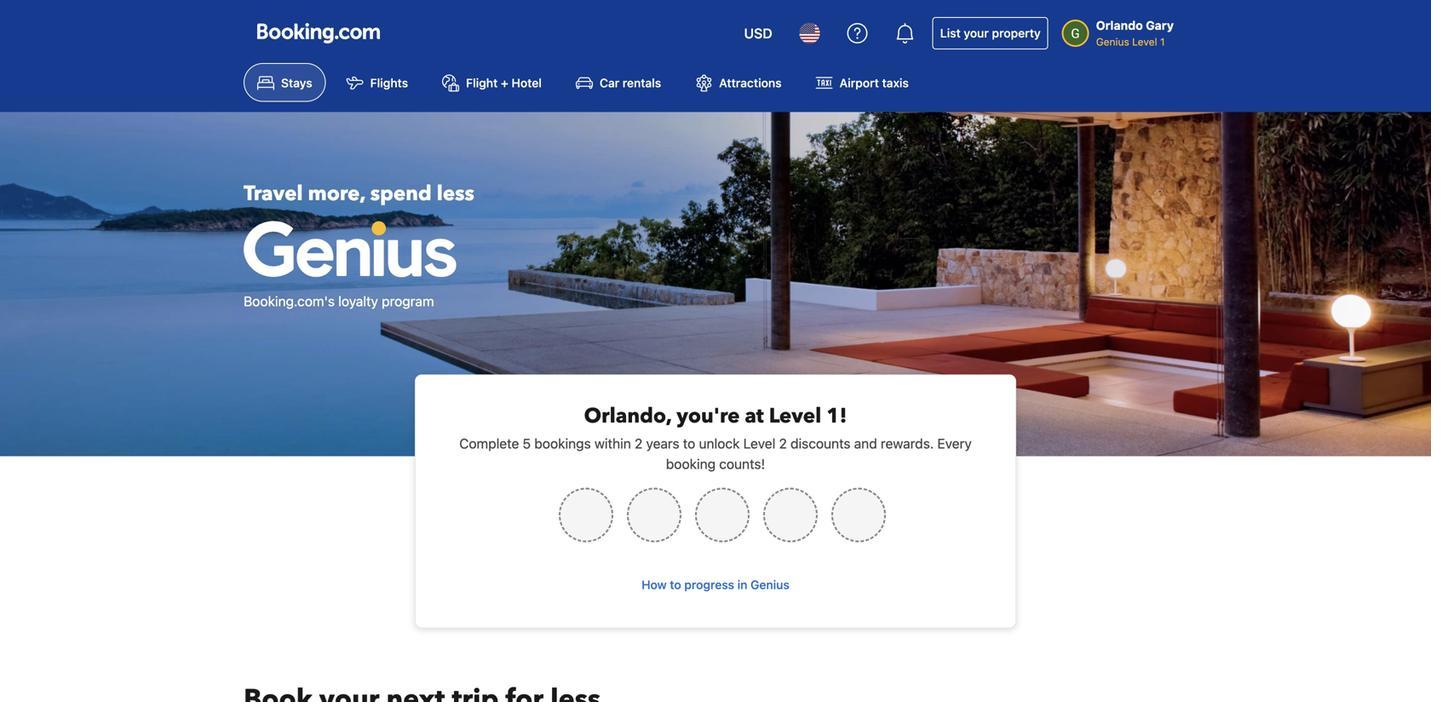 Task type: locate. For each thing, give the bounding box(es) containing it.
attractions link
[[682, 63, 795, 102]]

5
[[523, 435, 531, 451]]

level left 1
[[1132, 36, 1157, 48]]

booking.com's loyalty program
[[244, 293, 434, 309]]

1!
[[827, 402, 847, 430]]

in
[[738, 578, 748, 592]]

less
[[437, 180, 474, 208]]

booking.com online hotel reservations image
[[257, 23, 380, 43]]

level up discounts
[[769, 402, 822, 430]]

level
[[1132, 36, 1157, 48], [769, 402, 822, 430], [744, 435, 776, 451]]

within
[[595, 435, 631, 451]]

1 vertical spatial level
[[769, 402, 822, 430]]

complete
[[459, 435, 519, 451]]

every
[[938, 435, 972, 451]]

car rentals
[[600, 76, 661, 90]]

usd
[[744, 25, 773, 41]]

how to progress in genius
[[642, 578, 790, 592]]

genius right in
[[751, 578, 790, 592]]

level for genius
[[1132, 36, 1157, 48]]

0 horizontal spatial 2
[[635, 435, 643, 451]]

property
[[992, 26, 1041, 40]]

stays
[[281, 76, 312, 90]]

+
[[501, 76, 508, 90]]

1 horizontal spatial 2
[[779, 435, 787, 451]]

to up booking
[[683, 435, 696, 451]]

airport taxis link
[[802, 63, 923, 102]]

booking
[[666, 456, 716, 472]]

progress
[[684, 578, 734, 592]]

level up "counts!"
[[744, 435, 776, 451]]

rentals
[[623, 76, 661, 90]]

to
[[683, 435, 696, 451], [670, 578, 681, 592]]

genius down 'orlando' at the right top
[[1096, 36, 1130, 48]]

1 horizontal spatial to
[[683, 435, 696, 451]]

0 horizontal spatial genius
[[751, 578, 790, 592]]

2 left discounts
[[779, 435, 787, 451]]

genius image
[[244, 221, 457, 277], [244, 221, 457, 277]]

hotel
[[512, 76, 542, 90]]

1 vertical spatial genius
[[751, 578, 790, 592]]

car
[[600, 76, 620, 90]]

usd button
[[734, 13, 783, 54]]

level for at
[[769, 402, 822, 430]]

0 vertical spatial level
[[1132, 36, 1157, 48]]

flight + hotel
[[466, 76, 542, 90]]

2 vertical spatial level
[[744, 435, 776, 451]]

2
[[635, 435, 643, 451], [779, 435, 787, 451]]

orlando gary genius level 1
[[1096, 18, 1174, 48]]

orlando,
[[584, 402, 672, 430]]

years
[[646, 435, 680, 451]]

2 left years
[[635, 435, 643, 451]]

0 horizontal spatial to
[[670, 578, 681, 592]]

you're
[[677, 402, 740, 430]]

list
[[940, 26, 961, 40]]

unlock
[[699, 435, 740, 451]]

1 horizontal spatial genius
[[1096, 36, 1130, 48]]

attractions
[[719, 76, 782, 90]]

to right how
[[670, 578, 681, 592]]

level inside orlando gary genius level 1
[[1132, 36, 1157, 48]]

how to progress in genius link
[[635, 569, 796, 600]]

genius
[[1096, 36, 1130, 48], [751, 578, 790, 592]]

car rentals link
[[562, 63, 675, 102]]

1 vertical spatial to
[[670, 578, 681, 592]]

0 vertical spatial genius
[[1096, 36, 1130, 48]]

bookings
[[534, 435, 591, 451]]

orlando, you're at level 1! complete 5 bookings within 2 years to unlock level 2 discounts and rewards. every booking counts!
[[459, 402, 972, 472]]

0 vertical spatial to
[[683, 435, 696, 451]]



Task type: vqa. For each thing, say whether or not it's contained in the screenshot.
1!
yes



Task type: describe. For each thing, give the bounding box(es) containing it.
discounts
[[791, 435, 851, 451]]

loyalty
[[338, 293, 378, 309]]

rewards.
[[881, 435, 934, 451]]

list your property link
[[933, 17, 1049, 49]]

stays link
[[244, 63, 326, 102]]

1 2 from the left
[[635, 435, 643, 451]]

genius inside orlando gary genius level 1
[[1096, 36, 1130, 48]]

travel
[[244, 180, 303, 208]]

1
[[1160, 36, 1165, 48]]

2 2 from the left
[[779, 435, 787, 451]]

travel more, spend less
[[244, 180, 474, 208]]

how
[[642, 578, 667, 592]]

booking.com's
[[244, 293, 335, 309]]

orlando
[[1096, 18, 1143, 32]]

and
[[854, 435, 877, 451]]

airport taxis
[[840, 76, 909, 90]]

your
[[964, 26, 989, 40]]

at
[[745, 402, 764, 430]]

taxis
[[882, 76, 909, 90]]

airport
[[840, 76, 879, 90]]

to inside the orlando, you're at level 1! complete 5 bookings within 2 years to unlock level 2 discounts and rewards. every booking counts!
[[683, 435, 696, 451]]

list your property
[[940, 26, 1041, 40]]

gary
[[1146, 18, 1174, 32]]

flights
[[370, 76, 408, 90]]

program
[[382, 293, 434, 309]]

spend
[[370, 180, 432, 208]]

flights link
[[333, 63, 422, 102]]

flight
[[466, 76, 498, 90]]

counts!
[[719, 456, 765, 472]]

more,
[[308, 180, 365, 208]]

flight + hotel link
[[429, 63, 555, 102]]



